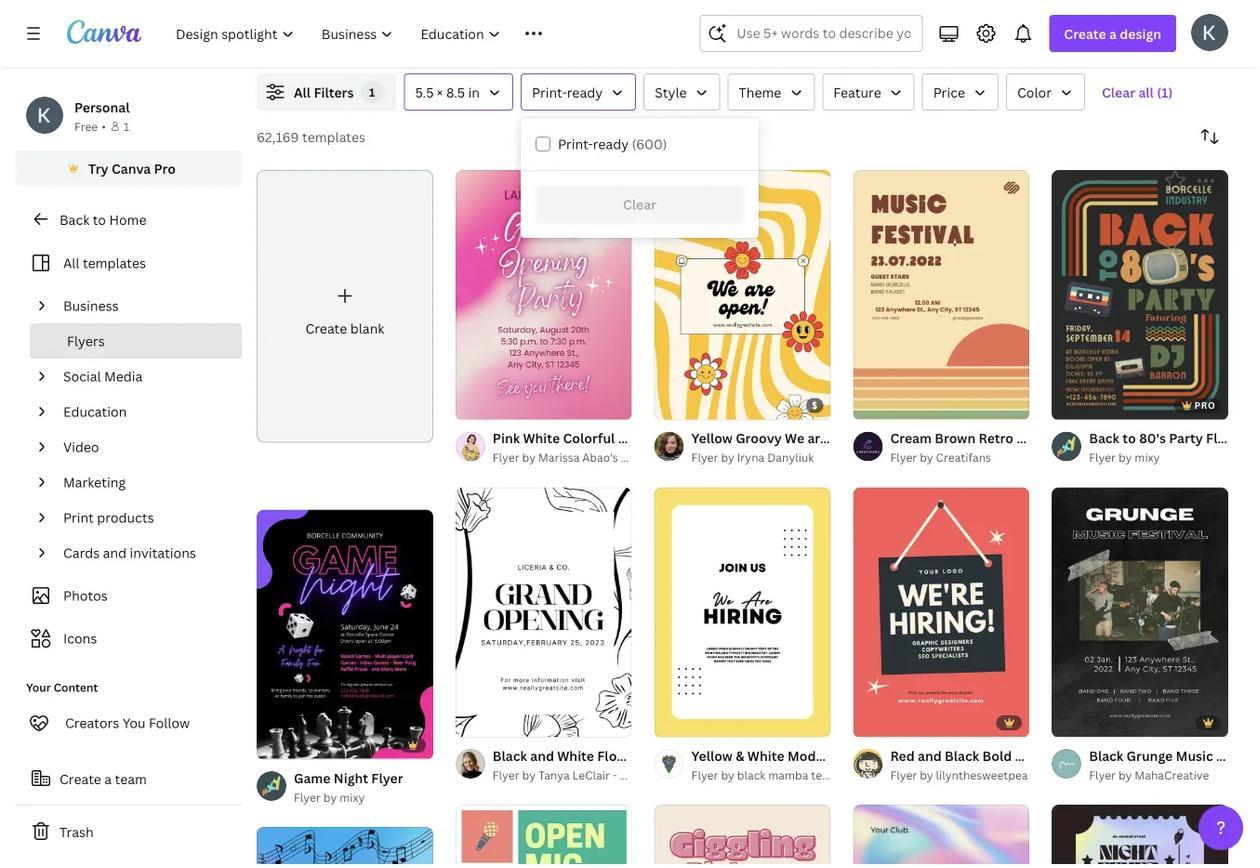 Task type: describe. For each thing, give the bounding box(es) containing it.
groovy
[[736, 430, 782, 447]]

by inside black grunge music flyer p flyer by mahacreative
[[1119, 768, 1132, 783]]

free
[[74, 119, 98, 134]]

templates for all templates
[[83, 254, 146, 272]]

back to home link
[[15, 201, 242, 238]]

invitations
[[130, 544, 196, 562]]

in
[[468, 83, 480, 101]]

1 filter options selected element
[[361, 81, 383, 103]]

flyer by black mamba team link
[[691, 766, 838, 785]]

black for black and white floral grand opening flyer
[[493, 747, 527, 765]]

media
[[104, 368, 143, 385]]

mixy inside back to 80's party flyer flyer by mixy
[[1135, 450, 1160, 465]]

flyer down game
[[294, 790, 321, 805]]

flyer left the marissa
[[493, 450, 519, 465]]

creatifans
[[936, 450, 991, 465]]

print products link
[[56, 500, 231, 536]]

blue green red music icons open mic night flyer image
[[455, 805, 632, 866]]

party
[[1169, 430, 1203, 447]]

print-ready (600)
[[558, 135, 667, 153]]

flyer down "red" on the bottom of page
[[890, 768, 917, 783]]

mahacreative
[[1135, 768, 1209, 783]]

clear all (1)
[[1102, 83, 1173, 101]]

black modern night fever flyer image
[[1052, 805, 1228, 866]]

studio
[[667, 768, 703, 783]]

business
[[63, 297, 119, 315]]

to for home
[[93, 211, 106, 228]]

pink white colorful bold neon grand opening flyer image
[[455, 170, 632, 420]]

trash
[[60, 823, 94, 841]]

purple futuristic music festival flyer potrait image
[[257, 827, 433, 866]]

back to home
[[60, 211, 146, 228]]

black grunge music flyer p link
[[1089, 746, 1258, 766]]

create for create a team
[[60, 770, 101, 788]]

swell
[[636, 768, 665, 783]]

price button
[[922, 73, 999, 111]]

p
[[1251, 747, 1258, 765]]

iryna
[[737, 450, 765, 465]]

flyer right night
[[371, 769, 403, 787]]

back for back to 80's party flyer flyer by mixy
[[1089, 430, 1120, 447]]

yellow groovy we are open now flyer flyer by iryna danyliuk
[[691, 430, 932, 465]]

Search search field
[[737, 16, 911, 51]]

clear button
[[536, 186, 744, 223]]

try canva pro button
[[15, 151, 242, 186]]

flyer by mixy link for flyer
[[294, 788, 403, 807]]

all
[[1138, 83, 1154, 101]]

game
[[294, 769, 331, 787]]

all for all templates
[[63, 254, 80, 272]]

yellow & white modern we are hiring (flyer) image
[[654, 488, 831, 737]]

color
[[1017, 83, 1052, 101]]

cream retro valentine music party flyer image
[[654, 805, 831, 866]]

flyer down 'yellow'
[[691, 450, 718, 465]]

night
[[334, 769, 368, 787]]

62,169
[[257, 128, 299, 146]]

tanya
[[538, 768, 570, 783]]

personal
[[74, 98, 130, 116]]

images
[[621, 450, 659, 465]]

video link
[[56, 430, 231, 465]]

red and black bold we're hiring flyer flyer by lilynthesweetpea
[[890, 747, 1127, 783]]

flyer left tanya
[[493, 768, 519, 783]]

create blank link
[[257, 170, 433, 443]]

all for all filters
[[294, 83, 311, 101]]

print
[[63, 509, 94, 527]]

flyer down opening
[[691, 768, 718, 783]]

black grunge music flyer portrait image
[[1052, 488, 1228, 737]]

marketing
[[63, 474, 126, 491]]

by left creatifans
[[920, 450, 933, 465]]

a for team
[[104, 770, 112, 788]]

we're
[[1015, 747, 1051, 765]]

feature
[[833, 83, 881, 101]]

cream brown retro music festival flyer portrait image
[[853, 170, 1029, 420]]

cards and invitations
[[63, 544, 196, 562]]

create blank
[[305, 320, 384, 338]]

print products
[[63, 509, 154, 527]]

follow
[[149, 715, 190, 732]]

mamba
[[768, 768, 808, 783]]

theme button
[[728, 73, 815, 111]]

kendall parks image
[[1191, 14, 1228, 51]]

flyer up flyer by creatifans
[[900, 430, 932, 447]]

clear for clear all (1)
[[1102, 83, 1135, 101]]

and for red
[[918, 747, 942, 765]]

back for back to home
[[60, 211, 89, 228]]

red and black bold we're hiring flyer link
[[890, 746, 1127, 766]]

flyer down back to 80's party flyer link
[[1089, 450, 1116, 465]]

game night flyer link
[[294, 768, 403, 788]]

print-ready
[[532, 83, 603, 101]]

flyer by lilynthesweetpea link
[[890, 766, 1029, 785]]

music
[[1176, 747, 1213, 765]]

so
[[620, 768, 633, 783]]

opening
[[679, 747, 732, 765]]

business link
[[56, 288, 231, 324]]

back to 80's party flyer image
[[1052, 170, 1228, 420]]

cards
[[63, 544, 100, 562]]

create a team button
[[15, 761, 242, 798]]

clear for clear
[[623, 196, 656, 213]]

pro
[[154, 159, 176, 177]]

by inside game night flyer flyer by mixy
[[323, 790, 337, 805]]

trash link
[[15, 814, 242, 851]]

flyer right the hiring
[[1095, 747, 1127, 765]]

all templates
[[63, 254, 146, 272]]

(600)
[[632, 135, 667, 153]]

1 inside "element"
[[369, 84, 376, 99]]

you
[[122, 715, 146, 732]]

by inside yellow groovy we are open now flyer flyer by iryna danyliuk
[[721, 450, 734, 465]]

yellow
[[691, 430, 733, 447]]

a for design
[[1109, 25, 1117, 42]]

all templates link
[[26, 245, 231, 281]]

5.5 × 8.5 in button
[[404, 73, 513, 111]]

$
[[812, 399, 818, 412]]

we
[[785, 430, 804, 447]]

icons link
[[26, 621, 231, 656]]

content
[[54, 680, 98, 696]]

grand
[[637, 747, 676, 765]]

back to 80's party flyer flyer by mixy
[[1089, 430, 1238, 465]]

create a blank flyer element
[[257, 170, 433, 443]]



Task type: locate. For each thing, give the bounding box(es) containing it.
creators you follow link
[[15, 705, 242, 742]]

all left the "filters"
[[294, 83, 311, 101]]

print- down print-ready button
[[558, 135, 593, 153]]

color button
[[1006, 73, 1085, 111]]

top level navigation element
[[164, 15, 655, 52], [164, 15, 655, 52]]

to left 80's
[[1123, 430, 1136, 447]]

now
[[868, 430, 897, 447]]

0 horizontal spatial and
[[103, 544, 127, 562]]

1 vertical spatial back
[[1089, 430, 1120, 447]]

create for create blank
[[305, 320, 347, 338]]

canva
[[112, 159, 151, 177]]

try
[[88, 159, 108, 177]]

clear inside clear button
[[623, 196, 656, 213]]

2 horizontal spatial black
[[1089, 747, 1123, 765]]

yellow groovy we are open now flyer image
[[654, 170, 831, 420]]

back left 80's
[[1089, 430, 1120, 447]]

0 vertical spatial 1
[[369, 84, 376, 99]]

flyer by mahacreative link
[[1089, 766, 1228, 785]]

flyer up black
[[735, 747, 767, 765]]

style button
[[644, 73, 720, 111]]

1 horizontal spatial create
[[305, 320, 347, 338]]

0 horizontal spatial 1
[[124, 119, 129, 134]]

leclair
[[572, 768, 610, 783]]

clear inside clear all (1) button
[[1102, 83, 1135, 101]]

danyliuk
[[767, 450, 814, 465]]

1 horizontal spatial to
[[1123, 430, 1136, 447]]

0 horizontal spatial black
[[493, 747, 527, 765]]

back
[[60, 211, 89, 228], [1089, 430, 1120, 447]]

1 right the "filters"
[[369, 84, 376, 99]]

and inside red and black bold we're hiring flyer flyer by lilynthesweetpea
[[918, 747, 942, 765]]

by
[[522, 450, 536, 465], [920, 450, 933, 465], [721, 450, 734, 465], [1119, 450, 1132, 465], [522, 768, 536, 783], [920, 768, 933, 783], [721, 768, 734, 783], [1119, 768, 1132, 783], [323, 790, 337, 805]]

by inside back to 80's party flyer flyer by mixy
[[1119, 450, 1132, 465]]

templates
[[302, 128, 365, 146], [83, 254, 146, 272]]

a
[[1109, 25, 1117, 42], [104, 770, 112, 788]]

1 horizontal spatial mixy
[[1135, 450, 1160, 465]]

1 vertical spatial mixy
[[340, 790, 365, 805]]

education link
[[56, 394, 231, 430]]

create up trash
[[60, 770, 101, 788]]

2 horizontal spatial create
[[1064, 25, 1106, 42]]

print- for print-ready (600)
[[558, 135, 593, 153]]

to for 80's
[[1123, 430, 1136, 447]]

0 horizontal spatial to
[[93, 211, 106, 228]]

all inside all templates link
[[63, 254, 80, 272]]

0 vertical spatial back
[[60, 211, 89, 228]]

(1)
[[1157, 83, 1173, 101]]

clear left all
[[1102, 83, 1135, 101]]

by left tanya
[[522, 768, 536, 783]]

by left iryna
[[721, 450, 734, 465]]

5.5
[[415, 83, 434, 101]]

style
[[655, 83, 687, 101]]

1 vertical spatial flyer by mixy link
[[294, 788, 403, 807]]

black inside red and black bold we're hiring flyer flyer by lilynthesweetpea
[[945, 747, 979, 765]]

creators
[[65, 715, 119, 732]]

creators you follow
[[65, 715, 190, 732]]

flyer left p
[[1216, 747, 1248, 765]]

your
[[26, 680, 51, 696]]

0 vertical spatial a
[[1109, 25, 1117, 42]]

black and white floral grand opening flyer flyer by tanya leclair - so swell studio
[[493, 747, 767, 783]]

ready for print-ready
[[567, 83, 603, 101]]

night party 2022 flyer image
[[853, 805, 1029, 866]]

video
[[63, 438, 99, 456]]

flyers
[[67, 332, 105, 350]]

photos
[[63, 587, 108, 605]]

ready left (600)
[[593, 135, 629, 153]]

0 vertical spatial templates
[[302, 128, 365, 146]]

bold
[[982, 747, 1012, 765]]

game night flyer flyer by mixy
[[294, 769, 403, 805]]

1 horizontal spatial clear
[[1102, 83, 1135, 101]]

mixy down 80's
[[1135, 450, 1160, 465]]

create a design button
[[1049, 15, 1176, 52]]

yellow groovy we are open now flyer link
[[691, 428, 932, 449]]

black and white floral grand opening flyer image
[[455, 488, 632, 737]]

red and black bold we're hiring flyer image
[[853, 488, 1029, 737]]

1 vertical spatial 1
[[124, 119, 129, 134]]

3 black from the left
[[1089, 747, 1123, 765]]

by down grunge
[[1119, 768, 1132, 783]]

1 horizontal spatial templates
[[302, 128, 365, 146]]

0 horizontal spatial team
[[115, 770, 147, 788]]

0 vertical spatial all
[[294, 83, 311, 101]]

filters
[[314, 83, 354, 101]]

print- right in
[[532, 83, 567, 101]]

0 horizontal spatial flyer by mixy link
[[294, 788, 403, 807]]

ready for print-ready (600)
[[593, 135, 629, 153]]

by down back to 80's party flyer link
[[1119, 450, 1132, 465]]

create a team
[[60, 770, 147, 788]]

and for black
[[530, 747, 554, 765]]

flyer by mixy link for 80's
[[1089, 449, 1228, 467]]

black left grunge
[[1089, 747, 1123, 765]]

1 vertical spatial templates
[[83, 254, 146, 272]]

0 vertical spatial mixy
[[1135, 450, 1160, 465]]

flyer down 'now'
[[890, 450, 917, 465]]

1 vertical spatial print-
[[558, 135, 593, 153]]

theme
[[739, 83, 781, 101]]

62,169 templates
[[257, 128, 365, 146]]

templates down "back to home"
[[83, 254, 146, 272]]

social
[[63, 368, 101, 385]]

1 horizontal spatial black
[[945, 747, 979, 765]]

print- inside button
[[532, 83, 567, 101]]

0 vertical spatial print-
[[532, 83, 567, 101]]

and right cards
[[103, 544, 127, 562]]

black
[[737, 768, 766, 783]]

0 vertical spatial ready
[[567, 83, 603, 101]]

print-
[[532, 83, 567, 101], [558, 135, 593, 153]]

0 horizontal spatial all
[[63, 254, 80, 272]]

and for cards
[[103, 544, 127, 562]]

all filters
[[294, 83, 354, 101]]

1 horizontal spatial a
[[1109, 25, 1117, 42]]

0 vertical spatial to
[[93, 211, 106, 228]]

back up all templates
[[60, 211, 89, 228]]

0 horizontal spatial templates
[[83, 254, 146, 272]]

create inside "link"
[[305, 320, 347, 338]]

1 vertical spatial create
[[305, 320, 347, 338]]

1 vertical spatial ready
[[593, 135, 629, 153]]

and up tanya
[[530, 747, 554, 765]]

and inside black and white floral grand opening flyer flyer by tanya leclair - so swell studio
[[530, 747, 554, 765]]

1 black from the left
[[493, 747, 527, 765]]

clear all (1) button
[[1093, 73, 1182, 111]]

red
[[890, 747, 915, 765]]

lilynthesweetpea
[[936, 768, 1028, 783]]

flyer right party
[[1206, 430, 1238, 447]]

social media link
[[56, 359, 231, 394]]

×
[[437, 83, 443, 101]]

mixy down night
[[340, 790, 365, 805]]

0 horizontal spatial create
[[60, 770, 101, 788]]

1 horizontal spatial team
[[811, 768, 838, 783]]

2 horizontal spatial and
[[918, 747, 942, 765]]

a inside dropdown button
[[1109, 25, 1117, 42]]

floral
[[597, 747, 633, 765]]

1 right •
[[124, 119, 129, 134]]

0 vertical spatial create
[[1064, 25, 1106, 42]]

•
[[102, 119, 106, 134]]

0 horizontal spatial a
[[104, 770, 112, 788]]

create inside button
[[60, 770, 101, 788]]

to left home
[[93, 211, 106, 228]]

black grunge music flyer p flyer by mahacreative
[[1089, 747, 1258, 783]]

create for create a design
[[1064, 25, 1106, 42]]

create inside dropdown button
[[1064, 25, 1106, 42]]

1 horizontal spatial back
[[1089, 430, 1120, 447]]

to
[[93, 211, 106, 228], [1123, 430, 1136, 447]]

a inside button
[[104, 770, 112, 788]]

team
[[811, 768, 838, 783], [115, 770, 147, 788]]

flyer by tanya leclair - so swell studio link
[[493, 766, 703, 785]]

a up trash link
[[104, 770, 112, 788]]

black up flyer by lilynthesweetpea link
[[945, 747, 979, 765]]

flyer by mixy link
[[1089, 449, 1228, 467], [294, 788, 403, 807]]

design
[[1120, 25, 1161, 42]]

black and white floral grand opening flyer link
[[493, 746, 767, 766]]

home
[[109, 211, 146, 228]]

try canva pro
[[88, 159, 176, 177]]

ready inside button
[[567, 83, 603, 101]]

and right "red" on the bottom of page
[[918, 747, 942, 765]]

1 horizontal spatial flyer by mixy link
[[1089, 449, 1228, 467]]

team right mamba
[[811, 768, 838, 783]]

by left the marissa
[[522, 450, 536, 465]]

black left white
[[493, 747, 527, 765]]

flyer by iryna danyliuk link
[[691, 449, 831, 467]]

flyer by black mamba team
[[691, 768, 838, 783]]

back inside back to 80's party flyer flyer by mixy
[[1089, 430, 1120, 447]]

0 horizontal spatial clear
[[623, 196, 656, 213]]

grunge
[[1127, 747, 1173, 765]]

free •
[[74, 119, 106, 134]]

to inside back to 80's party flyer flyer by mixy
[[1123, 430, 1136, 447]]

templates down the "filters"
[[302, 128, 365, 146]]

0 horizontal spatial back
[[60, 211, 89, 228]]

0 vertical spatial flyer by mixy link
[[1089, 449, 1228, 467]]

0 horizontal spatial mixy
[[340, 790, 365, 805]]

white
[[557, 747, 594, 765]]

flyer by marissa abao's images link
[[493, 449, 659, 467]]

by inside red and black bold we're hiring flyer flyer by lilynthesweetpea
[[920, 768, 933, 783]]

1 horizontal spatial and
[[530, 747, 554, 765]]

blank
[[350, 320, 384, 338]]

1 vertical spatial a
[[104, 770, 112, 788]]

1 vertical spatial to
[[1123, 430, 1136, 447]]

by inside black and white floral grand opening flyer flyer by tanya leclair - so swell studio
[[522, 768, 536, 783]]

2 black from the left
[[945, 747, 979, 765]]

by down game
[[323, 790, 337, 805]]

back inside back to home link
[[60, 211, 89, 228]]

black inside black grunge music flyer p flyer by mahacreative
[[1089, 747, 1123, 765]]

Sort by button
[[1191, 118, 1228, 155]]

flyer by marissa abao's images
[[493, 450, 659, 465]]

mixy inside game night flyer flyer by mixy
[[340, 790, 365, 805]]

1 vertical spatial clear
[[623, 196, 656, 213]]

abao's
[[582, 450, 618, 465]]

print- for print-ready
[[532, 83, 567, 101]]

clear down (600)
[[623, 196, 656, 213]]

create left the blank
[[305, 320, 347, 338]]

game night flyer image
[[257, 510, 433, 759]]

8.5
[[446, 83, 465, 101]]

black for black grunge music flyer p
[[1089, 747, 1123, 765]]

ready up print-ready (600)
[[567, 83, 603, 101]]

1 vertical spatial all
[[63, 254, 80, 272]]

flyer by mixy link down 80's
[[1089, 449, 1228, 467]]

create left design
[[1064, 25, 1106, 42]]

mixy
[[1135, 450, 1160, 465], [340, 790, 365, 805]]

team up trash link
[[115, 770, 147, 788]]

black inside black and white floral grand opening flyer flyer by tanya leclair - so swell studio
[[493, 747, 527, 765]]

by left lilynthesweetpea
[[920, 768, 933, 783]]

create a design
[[1064, 25, 1161, 42]]

marketing link
[[56, 465, 231, 500]]

1 horizontal spatial 1
[[369, 84, 376, 99]]

80's
[[1139, 430, 1166, 447]]

None search field
[[700, 15, 923, 52]]

flyer by mixy link down night
[[294, 788, 403, 807]]

all up business
[[63, 254, 80, 272]]

by left black
[[721, 768, 734, 783]]

your content
[[26, 680, 98, 696]]

1 horizontal spatial all
[[294, 83, 311, 101]]

a left design
[[1109, 25, 1117, 42]]

education
[[63, 403, 127, 421]]

black
[[493, 747, 527, 765], [945, 747, 979, 765], [1089, 747, 1123, 765]]

to inside back to home link
[[93, 211, 106, 228]]

templates for 62,169 templates
[[302, 128, 365, 146]]

team inside button
[[115, 770, 147, 788]]

products
[[97, 509, 154, 527]]

2 vertical spatial create
[[60, 770, 101, 788]]

flyer down the hiring
[[1089, 768, 1116, 783]]

0 vertical spatial clear
[[1102, 83, 1135, 101]]



Task type: vqa. For each thing, say whether or not it's contained in the screenshot.
topmost time
no



